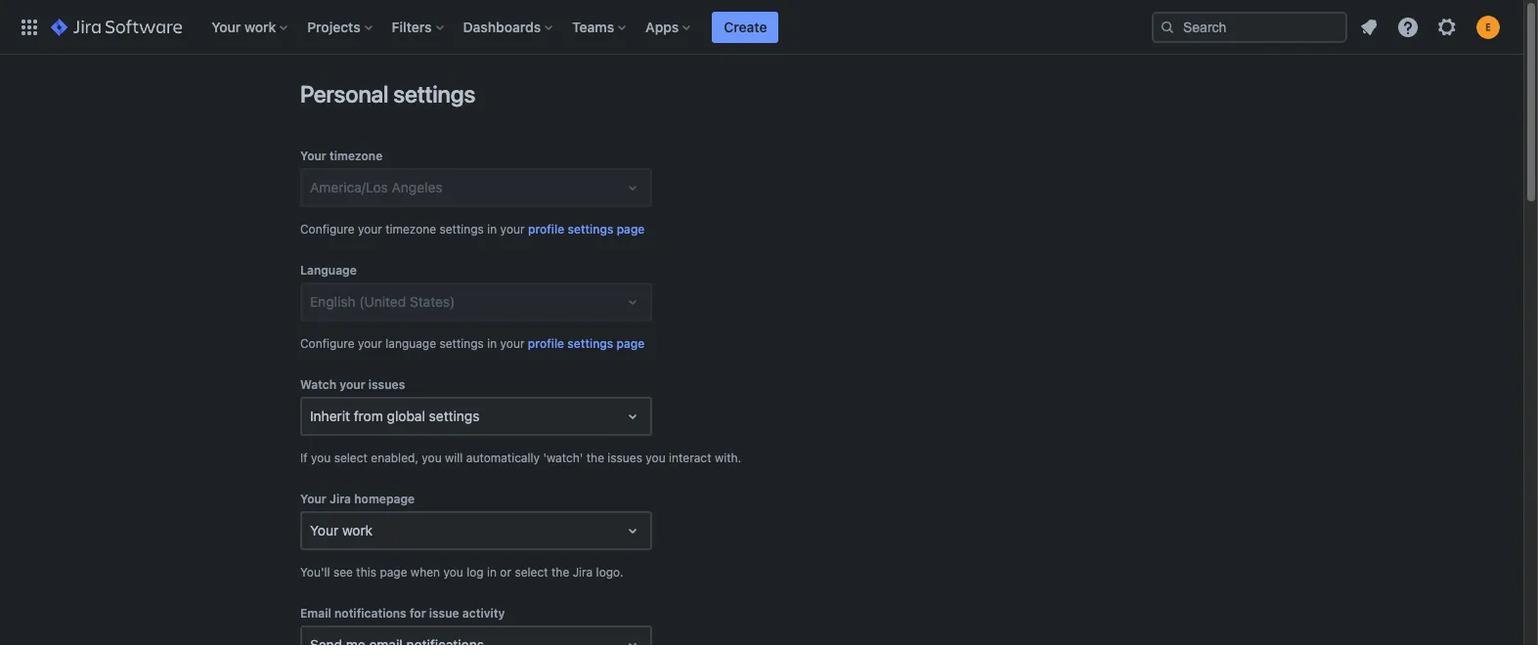 Task type: vqa. For each thing, say whether or not it's contained in the screenshot.
jira
yes



Task type: locate. For each thing, give the bounding box(es) containing it.
notifications
[[335, 606, 407, 621]]

issue
[[429, 606, 459, 621]]

'watch'
[[543, 451, 583, 466]]

open image
[[621, 405, 645, 428], [621, 634, 645, 646]]

2 profile from the top
[[528, 336, 564, 351]]

profile for configure your language settings in your
[[528, 336, 564, 351]]

in
[[487, 222, 497, 237], [487, 336, 497, 351], [487, 565, 497, 580]]

1 horizontal spatial timezone
[[386, 222, 436, 237]]

1 vertical spatial your work
[[310, 522, 373, 539]]

0 vertical spatial open image
[[621, 405, 645, 428]]

0 vertical spatial open image
[[621, 176, 645, 200]]

None text field
[[310, 636, 314, 646]]

0 vertical spatial jira
[[330, 492, 351, 507]]

you
[[311, 451, 331, 466], [422, 451, 442, 466], [646, 451, 666, 466], [444, 565, 463, 580]]

0 vertical spatial select
[[334, 451, 368, 466]]

the right 'watch' at the bottom of page
[[587, 451, 605, 466]]

with.
[[715, 451, 742, 466]]

watch
[[300, 378, 337, 392]]

1 open image from the top
[[621, 405, 645, 428]]

1 vertical spatial open image
[[621, 634, 645, 646]]

inherit
[[310, 408, 350, 425]]

apps button
[[640, 11, 699, 43]]

2 open image from the top
[[621, 291, 645, 314]]

you left log
[[444, 565, 463, 580]]

configure for configure your timezone settings in your
[[300, 222, 355, 237]]

0 vertical spatial issues
[[369, 378, 405, 392]]

jira left homepage on the left bottom of page
[[330, 492, 351, 507]]

1 profile settings page link from the top
[[528, 220, 645, 240]]

your work left projects
[[212, 18, 276, 35]]

settings
[[393, 80, 475, 108], [440, 222, 484, 237], [568, 222, 614, 237], [440, 336, 484, 351], [568, 336, 614, 351], [429, 408, 480, 425]]

configure for configure your language settings in your
[[300, 336, 355, 351]]

issues
[[369, 378, 405, 392], [608, 451, 643, 466]]

dashboards button
[[457, 11, 561, 43]]

your work down the "your jira homepage"
[[310, 522, 373, 539]]

filters button
[[386, 11, 451, 43]]

Search field
[[1152, 11, 1348, 43]]

the
[[587, 451, 605, 466], [552, 565, 570, 580]]

timezone
[[330, 149, 383, 163], [386, 222, 436, 237]]

1 vertical spatial open image
[[621, 291, 645, 314]]

for
[[410, 606, 426, 621]]

apps
[[646, 18, 679, 35]]

0 vertical spatial timezone
[[330, 149, 383, 163]]

1 configure from the top
[[300, 222, 355, 237]]

if
[[300, 451, 308, 466]]

you left "will"
[[422, 451, 442, 466]]

you'll
[[300, 565, 330, 580]]

jira
[[330, 492, 351, 507], [573, 565, 593, 580]]

work inside your work popup button
[[244, 18, 276, 35]]

configure
[[300, 222, 355, 237], [300, 336, 355, 351]]

2 profile settings page link from the top
[[528, 335, 645, 354]]

0 horizontal spatial select
[[334, 451, 368, 466]]

1 horizontal spatial your work
[[310, 522, 373, 539]]

1 horizontal spatial work
[[342, 522, 373, 539]]

0 horizontal spatial timezone
[[330, 149, 383, 163]]

see
[[334, 565, 353, 580]]

1 vertical spatial profile
[[528, 336, 564, 351]]

enabled,
[[371, 451, 419, 466]]

your
[[358, 222, 382, 237], [500, 222, 525, 237], [358, 336, 382, 351], [500, 336, 525, 351], [340, 378, 365, 392]]

inherit from global settings
[[310, 408, 480, 425]]

configure up language
[[300, 222, 355, 237]]

0 vertical spatial your work
[[212, 18, 276, 35]]

1 vertical spatial page
[[617, 336, 645, 351]]

profile
[[528, 222, 565, 237], [528, 336, 564, 351]]

your work inside popup button
[[212, 18, 276, 35]]

select
[[334, 451, 368, 466], [515, 565, 548, 580]]

your timezone
[[300, 149, 383, 163]]

your work
[[212, 18, 276, 35], [310, 522, 373, 539]]

your work button
[[206, 11, 296, 43]]

issues up inherit from global settings
[[369, 378, 405, 392]]

open image
[[621, 176, 645, 200], [621, 291, 645, 314], [621, 519, 645, 543]]

1 profile from the top
[[528, 222, 565, 237]]

work down the "your jira homepage"
[[342, 522, 373, 539]]

2 vertical spatial page
[[380, 565, 407, 580]]

profile for configure your timezone settings in your
[[528, 222, 565, 237]]

in for configure your timezone settings in your
[[487, 222, 497, 237]]

automatically
[[466, 451, 540, 466]]

1 horizontal spatial issues
[[608, 451, 643, 466]]

jira left logo.
[[573, 565, 593, 580]]

your for timezone
[[358, 222, 382, 237]]

1 horizontal spatial select
[[515, 565, 548, 580]]

your for issues
[[340, 378, 365, 392]]

banner containing your work
[[0, 0, 1524, 55]]

email
[[300, 606, 331, 621]]

0 vertical spatial page
[[617, 222, 645, 237]]

2 vertical spatial open image
[[621, 519, 645, 543]]

or
[[500, 565, 512, 580]]

None text field
[[310, 407, 314, 426], [310, 521, 314, 541], [310, 407, 314, 426], [310, 521, 314, 541]]

1 vertical spatial profile settings page link
[[528, 335, 645, 354]]

page for configure your timezone settings in your profile settings page
[[617, 222, 645, 237]]

select right or on the left bottom of the page
[[515, 565, 548, 580]]

1 vertical spatial timezone
[[386, 222, 436, 237]]

configure your timezone settings in your profile settings page
[[300, 222, 645, 237]]

appswitcher icon image
[[18, 15, 41, 39]]

watch your issues
[[300, 378, 405, 392]]

activity
[[462, 606, 505, 621]]

personal
[[300, 80, 389, 108]]

0 vertical spatial profile settings page link
[[528, 220, 645, 240]]

configure your language settings in your profile settings page
[[300, 336, 645, 351]]

dashboards
[[463, 18, 541, 35]]

create
[[724, 18, 767, 35]]

issues right 'watch' at the bottom of page
[[608, 451, 643, 466]]

0 horizontal spatial work
[[244, 18, 276, 35]]

1 open image from the top
[[621, 176, 645, 200]]

0 vertical spatial in
[[487, 222, 497, 237]]

your
[[212, 18, 241, 35], [300, 149, 327, 163], [300, 492, 327, 507], [310, 522, 339, 539]]

0 horizontal spatial the
[[552, 565, 570, 580]]

0 vertical spatial work
[[244, 18, 276, 35]]

page
[[617, 222, 645, 237], [617, 336, 645, 351], [380, 565, 407, 580]]

you right if
[[311, 451, 331, 466]]

2 open image from the top
[[621, 634, 645, 646]]

work
[[244, 18, 276, 35], [342, 522, 373, 539]]

0 vertical spatial configure
[[300, 222, 355, 237]]

your for language
[[358, 336, 382, 351]]

open image for your timezone
[[621, 176, 645, 200]]

2 vertical spatial in
[[487, 565, 497, 580]]

1 vertical spatial work
[[342, 522, 373, 539]]

2 in from the top
[[487, 336, 497, 351]]

jira software image
[[51, 15, 182, 39], [51, 15, 182, 39]]

0 horizontal spatial your work
[[212, 18, 276, 35]]

select up the "your jira homepage"
[[334, 451, 368, 466]]

1 vertical spatial configure
[[300, 336, 355, 351]]

1 in from the top
[[487, 222, 497, 237]]

profile settings page link for configure your language settings in your profile settings page
[[528, 335, 645, 354]]

filters
[[392, 18, 432, 35]]

1 vertical spatial jira
[[573, 565, 593, 580]]

2 configure from the top
[[300, 336, 355, 351]]

the left logo.
[[552, 565, 570, 580]]

0 vertical spatial profile
[[528, 222, 565, 237]]

1 horizontal spatial the
[[587, 451, 605, 466]]

profile settings page link
[[528, 220, 645, 240], [528, 335, 645, 354]]

global
[[387, 408, 425, 425]]

configure up watch
[[300, 336, 355, 351]]

banner
[[0, 0, 1524, 55]]

work left projects
[[244, 18, 276, 35]]

1 vertical spatial in
[[487, 336, 497, 351]]



Task type: describe. For each thing, give the bounding box(es) containing it.
personal settings
[[300, 80, 475, 108]]

your jira homepage
[[300, 492, 415, 507]]

email notifications for issue activity
[[300, 606, 505, 621]]

open image for email notifications for issue activity
[[621, 634, 645, 646]]

this
[[356, 565, 377, 580]]

0 horizontal spatial jira
[[330, 492, 351, 507]]

teams
[[572, 18, 614, 35]]

you left 'interact'
[[646, 451, 666, 466]]

create button
[[712, 11, 779, 43]]

if you select enabled, you will automatically 'watch' the issues you interact with.
[[300, 451, 742, 466]]

profile settings page link for configure your timezone settings in your profile settings page
[[528, 220, 645, 240]]

0 horizontal spatial issues
[[369, 378, 405, 392]]

1 vertical spatial select
[[515, 565, 548, 580]]

page for configure your language settings in your profile settings page
[[617, 336, 645, 351]]

language
[[386, 336, 436, 351]]

interact
[[669, 451, 712, 466]]

homepage
[[354, 492, 415, 507]]

0 vertical spatial the
[[587, 451, 605, 466]]

open image for watch your issues
[[621, 405, 645, 428]]

projects button
[[302, 11, 380, 43]]

primary element
[[12, 0, 1152, 54]]

3 in from the top
[[487, 565, 497, 580]]

logo.
[[596, 565, 624, 580]]

language
[[300, 263, 357, 278]]

from
[[354, 408, 383, 425]]

your profile and settings image
[[1477, 15, 1500, 39]]

1 vertical spatial issues
[[608, 451, 643, 466]]

search image
[[1160, 19, 1176, 35]]

3 open image from the top
[[621, 519, 645, 543]]

projects
[[307, 18, 361, 35]]

open image for language
[[621, 291, 645, 314]]

teams button
[[567, 11, 634, 43]]

1 vertical spatial the
[[552, 565, 570, 580]]

in for configure your language settings in your
[[487, 336, 497, 351]]

your inside popup button
[[212, 18, 241, 35]]

when
[[411, 565, 440, 580]]

log
[[467, 565, 484, 580]]

1 horizontal spatial jira
[[573, 565, 593, 580]]

you'll see this page when you log in or select the jira logo.
[[300, 565, 624, 580]]

will
[[445, 451, 463, 466]]



